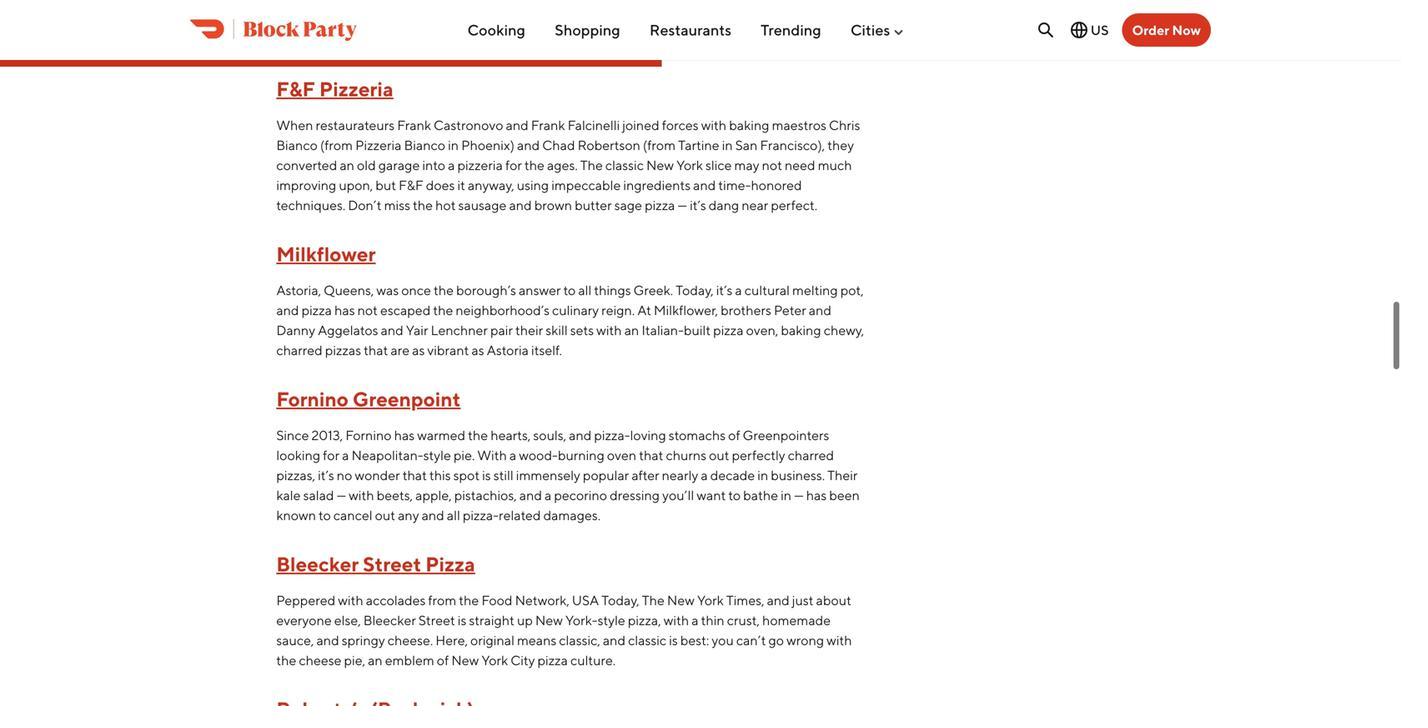 Task type: locate. For each thing, give the bounding box(es) containing it.
york
[[677, 157, 703, 173], [698, 593, 724, 609], [482, 653, 508, 669]]

1 horizontal spatial style
[[598, 613, 626, 629]]

2 vertical spatial york
[[482, 653, 508, 669]]

0 horizontal spatial baking
[[730, 117, 770, 133]]

joined
[[623, 117, 660, 133]]

1 vertical spatial it's
[[717, 283, 733, 298]]

today, up the pizza,
[[602, 593, 640, 609]]

1 horizontal spatial out
[[709, 448, 730, 464]]

has up neapolitan- in the bottom of the page
[[394, 428, 415, 444]]

1 vertical spatial street
[[419, 613, 455, 629]]

classic down the pizza,
[[628, 633, 667, 649]]

and down slice
[[694, 177, 716, 193]]

cultural
[[745, 283, 790, 298]]

not up honored
[[762, 157, 783, 173]]

pizza down brothers
[[714, 323, 744, 339]]

neighborhood's
[[456, 303, 550, 319]]

0 vertical spatial for
[[506, 157, 522, 173]]

looking
[[276, 448, 321, 464]]

may
[[735, 157, 760, 173]]

(from
[[320, 137, 353, 153], [643, 137, 676, 153]]

robertson
[[578, 137, 641, 153]]

dressing
[[610, 488, 660, 504]]

pecorino
[[554, 488, 608, 504]]

1 horizontal spatial baking
[[781, 323, 822, 339]]

bianco up into
[[404, 137, 446, 153]]

a left thin
[[692, 613, 699, 629]]

immensely
[[516, 468, 581, 484]]

(from down restaurateurs
[[320, 137, 353, 153]]

with up cancel
[[349, 488, 374, 504]]

0 horizontal spatial not
[[358, 303, 378, 319]]

0 horizontal spatial f&f
[[276, 77, 315, 101]]

here,
[[436, 633, 468, 649]]

2 horizontal spatial an
[[625, 323, 639, 339]]

vibrant
[[428, 343, 469, 359]]

1 vertical spatial style
[[598, 613, 626, 629]]

pizza
[[645, 197, 676, 213], [302, 303, 332, 319], [714, 323, 744, 339], [538, 653, 568, 669]]

0 horizontal spatial out
[[375, 508, 396, 524]]

not inside "when restaurateurs frank castronovo and frank falcinelli joined forces with baking maestros chris bianco (from pizzeria bianco in phoenix) and chad robertson (from tartine in san francisco), they converted an old garage into a pizzeria for the ages. the classic new york slice may not need much improving upon, but f&f does it anyway, using impeccable ingredients and time-honored techniques. don't miss the hot sausage and brown butter sage pizza — it's dang near perfect."
[[762, 157, 783, 173]]

of up perfectly
[[729, 428, 741, 444]]

today,
[[676, 283, 714, 298], [602, 593, 640, 609]]

0 vertical spatial baking
[[730, 117, 770, 133]]

to down salad
[[319, 508, 331, 524]]

0 vertical spatial fornino
[[276, 388, 349, 412]]

1 horizontal spatial not
[[762, 157, 783, 173]]

a up brothers
[[736, 283, 742, 298]]

0 horizontal spatial (from
[[320, 137, 353, 153]]

dang
[[709, 197, 740, 213]]

pair
[[491, 323, 513, 339]]

all down apple,
[[447, 508, 460, 524]]

us
[[1091, 22, 1109, 38]]

0 vertical spatial an
[[340, 157, 355, 173]]

street
[[363, 553, 422, 577], [419, 613, 455, 629]]

an down 'at'
[[625, 323, 639, 339]]

an right pie, at the left bottom of page
[[368, 653, 383, 669]]

decade
[[711, 468, 755, 484]]

springy
[[342, 633, 385, 649]]

frank up "garage"
[[397, 117, 431, 133]]

— down business.
[[795, 488, 804, 504]]

1 horizontal spatial pizza-
[[594, 428, 631, 444]]

melting
[[793, 283, 838, 298]]

0 horizontal spatial an
[[340, 157, 355, 173]]

0 vertical spatial york
[[677, 157, 703, 173]]

2 horizontal spatial is
[[669, 633, 678, 649]]

it's left no
[[318, 468, 334, 484]]

order now link
[[1123, 13, 1212, 47]]

and up cheese
[[317, 633, 339, 649]]

0 horizontal spatial bleecker
[[276, 553, 359, 577]]

0 vertical spatial to
[[564, 283, 576, 298]]

that left are
[[364, 343, 388, 359]]

and
[[506, 117, 529, 133], [517, 137, 540, 153], [694, 177, 716, 193], [509, 197, 532, 213], [276, 303, 299, 319], [809, 303, 832, 319], [381, 323, 404, 339], [569, 428, 592, 444], [520, 488, 542, 504], [422, 508, 445, 524], [767, 593, 790, 609], [317, 633, 339, 649], [603, 633, 626, 649]]

much
[[818, 157, 852, 173]]

york up thin
[[698, 593, 724, 609]]

the inside "when restaurateurs frank castronovo and frank falcinelli joined forces with baking maestros chris bianco (from pizzeria bianco in phoenix) and chad robertson (from tartine in san francisco), they converted an old garage into a pizzeria for the ages. the classic new york slice may not need much improving upon, but f&f does it anyway, using impeccable ingredients and time-honored techniques. don't miss the hot sausage and brown butter sage pizza — it's dang near perfect."
[[581, 157, 603, 173]]

classic,
[[559, 633, 601, 649]]

style
[[424, 448, 451, 464], [598, 613, 626, 629]]

f&f down "garage"
[[399, 177, 424, 193]]

1 vertical spatial out
[[375, 508, 396, 524]]

2 horizontal spatial that
[[639, 448, 664, 464]]

1 horizontal spatial bleecker
[[364, 613, 416, 629]]

2 horizontal spatial has
[[807, 488, 827, 504]]

pizzeria up restaurateurs
[[320, 77, 394, 101]]

classic inside peppered with accolades from the food network, usa today, the new york times, and just about everyone else, bleecker street is straight up new york-style pizza, with a thin crust, homemade sauce, and springy cheese. here, original means classic, and classic is best: you can't go wrong with the cheese pie, an emblem of new york city pizza culture.
[[628, 633, 667, 649]]

2 bianco from the left
[[404, 137, 446, 153]]

the up the pizza,
[[642, 593, 665, 609]]

pizzeria inside "when restaurateurs frank castronovo and frank falcinelli joined forces with baking maestros chris bianco (from pizzeria bianco in phoenix) and chad robertson (from tartine in san francisco), they converted an old garage into a pizzeria for the ages. the classic new york slice may not need much improving upon, but f&f does it anyway, using impeccable ingredients and time-honored techniques. don't miss the hot sausage and brown butter sage pizza — it's dang near perfect."
[[356, 137, 402, 153]]

york down tartine
[[677, 157, 703, 173]]

1 horizontal spatial as
[[472, 343, 485, 359]]

pot,
[[841, 283, 864, 298]]

street down from
[[419, 613, 455, 629]]

0 vertical spatial pizza-
[[594, 428, 631, 444]]

that left this
[[403, 468, 427, 484]]

0 horizontal spatial to
[[319, 508, 331, 524]]

go
[[769, 633, 784, 649]]

perfect.
[[771, 197, 818, 213]]

pizza down "ingredients"
[[645, 197, 676, 213]]

cities
[[851, 21, 891, 39]]

charred down danny
[[276, 343, 323, 359]]

in up the bathe
[[758, 468, 769, 484]]

0 vertical spatial street
[[363, 553, 422, 577]]

pizzeria
[[320, 77, 394, 101], [356, 137, 402, 153]]

accolades
[[366, 593, 426, 609]]

pizza- up oven
[[594, 428, 631, 444]]

to down decade
[[729, 488, 741, 504]]

charred inside since 2013, fornino has warmed the hearts, souls, and pizza-loving stomachs of greenpointers looking for a neapolitan-style pie. with a wood-burning oven that churns out perfectly charred pizzas, it's no wonder that this spot is still immensely popular after nearly a decade in business. their kale salad — with beets, apple, pistachios, and a pecorino dressing you'll want to bathe in — has been known to cancel out any and all pizza-related damages.
[[788, 448, 835, 464]]

2 as from the left
[[472, 343, 485, 359]]

0 vertical spatial not
[[762, 157, 783, 173]]

2 vertical spatial it's
[[318, 468, 334, 484]]

1 horizontal spatial the
[[642, 593, 665, 609]]

0 vertical spatial today,
[[676, 283, 714, 298]]

an
[[340, 157, 355, 173], [625, 323, 639, 339], [368, 653, 383, 669]]

1 vertical spatial for
[[323, 448, 340, 464]]

1 horizontal spatial charred
[[788, 448, 835, 464]]

garage
[[379, 157, 420, 173]]

pizza- down pistachios,
[[463, 508, 499, 524]]

all up the 'culinary'
[[579, 283, 592, 298]]

2 vertical spatial to
[[319, 508, 331, 524]]

and up phoenix)
[[506, 117, 529, 133]]

street up accolades
[[363, 553, 422, 577]]

with down reign. in the top of the page
[[597, 323, 622, 339]]

1 vertical spatial classic
[[628, 633, 667, 649]]

0 horizontal spatial the
[[581, 157, 603, 173]]

1 horizontal spatial to
[[564, 283, 576, 298]]

— down no
[[337, 488, 346, 504]]

upon,
[[339, 177, 373, 193]]

fornino up 2013,
[[276, 388, 349, 412]]

2 horizontal spatial to
[[729, 488, 741, 504]]

a inside astoria, queens, was once the borough's answer to all things greek. today, it's a cultural melting pot, and pizza has not escaped the neighborhood's culinary reign. at milkflower, brothers peter and danny aggelatos and yair lenchner pair their skill sets with an italian-built pizza oven, baking chewy, charred pizzas that are as vibrant as astoria itself.
[[736, 283, 742, 298]]

0 horizontal spatial —
[[337, 488, 346, 504]]

has up aggelatos
[[335, 303, 355, 319]]

chewy,
[[824, 323, 865, 339]]

that
[[364, 343, 388, 359], [639, 448, 664, 464], [403, 468, 427, 484]]

0 horizontal spatial as
[[412, 343, 425, 359]]

0 horizontal spatial all
[[447, 508, 460, 524]]

about
[[817, 593, 852, 609]]

to inside astoria, queens, was once the borough's answer to all things greek. today, it's a cultural melting pot, and pizza has not escaped the neighborhood's culinary reign. at milkflower, brothers peter and danny aggelatos and yair lenchner pair their skill sets with an italian-built pizza oven, baking chewy, charred pizzas that are as vibrant as astoria itself.
[[564, 283, 576, 298]]

the right from
[[459, 593, 479, 609]]

1 horizontal spatial that
[[403, 468, 427, 484]]

1 vertical spatial f&f
[[399, 177, 424, 193]]

pizza-
[[594, 428, 631, 444], [463, 508, 499, 524]]

baking up san
[[730, 117, 770, 133]]

1 as from the left
[[412, 343, 425, 359]]

frank up chad at the left top of page
[[531, 117, 565, 133]]

1 horizontal spatial has
[[394, 428, 415, 444]]

globe line image
[[1070, 20, 1090, 40]]

1 vertical spatial charred
[[788, 448, 835, 464]]

today, up milkflower,
[[676, 283, 714, 298]]

restaurateurs
[[316, 117, 395, 133]]

as down the lenchner
[[472, 343, 485, 359]]

francisco),
[[761, 137, 825, 153]]

1 horizontal spatial (from
[[643, 137, 676, 153]]

has down business.
[[807, 488, 827, 504]]

baking inside astoria, queens, was once the borough's answer to all things greek. today, it's a cultural melting pot, and pizza has not escaped the neighborhood's culinary reign. at milkflower, brothers peter and danny aggelatos and yair lenchner pair their skill sets with an italian-built pizza oven, baking chewy, charred pizzas that are as vibrant as astoria itself.
[[781, 323, 822, 339]]

as right are
[[412, 343, 425, 359]]

0 horizontal spatial pizza-
[[463, 508, 499, 524]]

1 horizontal spatial frank
[[531, 117, 565, 133]]

with inside since 2013, fornino has warmed the hearts, souls, and pizza-loving stomachs of greenpointers looking for a neapolitan-style pie. with a wood-burning oven that churns out perfectly charred pizzas, it's no wonder that this spot is still immensely popular after nearly a decade in business. their kale salad — with beets, apple, pistachios, and a pecorino dressing you'll want to bathe in — has been known to cancel out any and all pizza-related damages.
[[349, 488, 374, 504]]

2 horizontal spatial it's
[[717, 283, 733, 298]]

1 vertical spatial today,
[[602, 593, 640, 609]]

that down the loving
[[639, 448, 664, 464]]

1 horizontal spatial bianco
[[404, 137, 446, 153]]

street inside peppered with accolades from the food network, usa today, the new york times, and just about everyone else, bleecker street is straight up new york-style pizza, with a thin crust, homemade sauce, and springy cheese. here, original means classic, and classic is best: you can't go wrong with the cheese pie, an emblem of new york city pizza culture.
[[419, 613, 455, 629]]

1 bianco from the left
[[276, 137, 318, 153]]

been
[[830, 488, 860, 504]]

bianco
[[276, 137, 318, 153], [404, 137, 446, 153]]

classic inside "when restaurateurs frank castronovo and frank falcinelli joined forces with baking maestros chris bianco (from pizzeria bianco in phoenix) and chad robertson (from tartine in san francisco), they converted an old garage into a pizzeria for the ages. the classic new york slice may not need much improving upon, but f&f does it anyway, using impeccable ingredients and time-honored techniques. don't miss the hot sausage and brown butter sage pizza — it's dang near perfect."
[[606, 157, 644, 173]]

0 vertical spatial has
[[335, 303, 355, 319]]

it's left "dang"
[[690, 197, 707, 213]]

out up decade
[[709, 448, 730, 464]]

1 horizontal spatial today,
[[676, 283, 714, 298]]

ages.
[[547, 157, 578, 173]]

baking down peter
[[781, 323, 822, 339]]

0 vertical spatial is
[[482, 468, 491, 484]]

0 vertical spatial f&f
[[276, 77, 315, 101]]

0 horizontal spatial today,
[[602, 593, 640, 609]]

and up are
[[381, 323, 404, 339]]

and left chad at the left top of page
[[517, 137, 540, 153]]

to up the 'culinary'
[[564, 283, 576, 298]]

pizzeria up old
[[356, 137, 402, 153]]

the up impeccable
[[581, 157, 603, 173]]

now
[[1173, 22, 1202, 38]]

cooking link
[[468, 14, 526, 46]]

and down apple,
[[422, 508, 445, 524]]

milkflower,
[[654, 303, 719, 319]]

f&f inside "when restaurateurs frank castronovo and frank falcinelli joined forces with baking maestros chris bianco (from pizzeria bianco in phoenix) and chad robertson (from tartine in san francisco), they converted an old garage into a pizzeria for the ages. the classic new york slice may not need much improving upon, but f&f does it anyway, using impeccable ingredients and time-honored techniques. don't miss the hot sausage and brown butter sage pizza — it's dang near perfect."
[[399, 177, 424, 193]]

since
[[276, 428, 309, 444]]

pizza inside "when restaurateurs frank castronovo and frank falcinelli joined forces with baking maestros chris bianco (from pizzeria bianco in phoenix) and chad robertson (from tartine in san francisco), they converted an old garage into a pizzeria for the ages. the classic new york slice may not need much improving upon, but f&f does it anyway, using impeccable ingredients and time-honored techniques. don't miss the hot sausage and brown butter sage pizza — it's dang near perfect."
[[645, 197, 676, 213]]

a inside "when restaurateurs frank castronovo and frank falcinelli joined forces with baking maestros chris bianco (from pizzeria bianco in phoenix) and chad robertson (from tartine in san francisco), they converted an old garage into a pizzeria for the ages. the classic new york slice may not need much improving upon, but f&f does it anyway, using impeccable ingredients and time-honored techniques. don't miss the hot sausage and brown butter sage pizza — it's dang near perfect."
[[448, 157, 455, 173]]

food
[[482, 593, 513, 609]]

1 vertical spatial is
[[458, 613, 467, 629]]

culinary
[[552, 303, 599, 319]]

bleecker up peppered
[[276, 553, 359, 577]]

with up else,
[[338, 593, 364, 609]]

out
[[709, 448, 730, 464], [375, 508, 396, 524]]

things
[[594, 283, 631, 298]]

are
[[391, 343, 410, 359]]

0 horizontal spatial that
[[364, 343, 388, 359]]

charred up business.
[[788, 448, 835, 464]]

miss
[[384, 197, 411, 213]]

2 vertical spatial that
[[403, 468, 427, 484]]

is left still
[[482, 468, 491, 484]]

crust,
[[727, 613, 760, 629]]

—
[[678, 197, 688, 213], [337, 488, 346, 504], [795, 488, 804, 504]]

baking inside "when restaurateurs frank castronovo and frank falcinelli joined forces with baking maestros chris bianco (from pizzeria bianco in phoenix) and chad robertson (from tartine in san francisco), they converted an old garage into a pizzeria for the ages. the classic new york slice may not need much improving upon, but f&f does it anyway, using impeccable ingredients and time-honored techniques. don't miss the hot sausage and brown butter sage pizza — it's dang near perfect."
[[730, 117, 770, 133]]

improving
[[276, 177, 337, 193]]

1 horizontal spatial all
[[579, 283, 592, 298]]

you
[[712, 633, 734, 649]]

1 horizontal spatial for
[[506, 157, 522, 173]]

damages.
[[544, 508, 601, 524]]

as
[[412, 343, 425, 359], [472, 343, 485, 359]]

0 horizontal spatial it's
[[318, 468, 334, 484]]

a up no
[[342, 448, 349, 464]]

york down original
[[482, 653, 508, 669]]

f&f up when
[[276, 77, 315, 101]]

1 vertical spatial has
[[394, 428, 415, 444]]

1 vertical spatial fornino
[[346, 428, 392, 444]]

0 vertical spatial classic
[[606, 157, 644, 173]]

for inside "when restaurateurs frank castronovo and frank falcinelli joined forces with baking maestros chris bianco (from pizzeria bianco in phoenix) and chad robertson (from tartine in san francisco), they converted an old garage into a pizzeria for the ages. the classic new york slice may not need much improving upon, but f&f does it anyway, using impeccable ingredients and time-honored techniques. don't miss the hot sausage and brown butter sage pizza — it's dang near perfect."
[[506, 157, 522, 173]]

greek.
[[634, 283, 674, 298]]

for up using
[[506, 157, 522, 173]]

is
[[482, 468, 491, 484], [458, 613, 467, 629], [669, 633, 678, 649]]

0 horizontal spatial for
[[323, 448, 340, 464]]

0 horizontal spatial bianco
[[276, 137, 318, 153]]

1 vertical spatial pizzeria
[[356, 137, 402, 153]]

0 vertical spatial style
[[424, 448, 451, 464]]

2 horizontal spatial —
[[795, 488, 804, 504]]

ingredients
[[624, 177, 691, 193]]

0 vertical spatial bleecker
[[276, 553, 359, 577]]

0 vertical spatial charred
[[276, 343, 323, 359]]

style up this
[[424, 448, 451, 464]]

an left old
[[340, 157, 355, 173]]

an inside "when restaurateurs frank castronovo and frank falcinelli joined forces with baking maestros chris bianco (from pizzeria bianco in phoenix) and chad robertson (from tartine in san francisco), they converted an old garage into a pizzeria for the ages. the classic new york slice may not need much improving upon, but f&f does it anyway, using impeccable ingredients and time-honored techniques. don't miss the hot sausage and brown butter sage pizza — it's dang near perfect."
[[340, 157, 355, 173]]

0 vertical spatial it's
[[690, 197, 707, 213]]

(from down 'joined'
[[643, 137, 676, 153]]

answer
[[519, 283, 561, 298]]

is left best:
[[669, 633, 678, 649]]

want
[[697, 488, 726, 504]]

charred
[[276, 343, 323, 359], [788, 448, 835, 464]]

their
[[516, 323, 543, 339]]

2 vertical spatial an
[[368, 653, 383, 669]]

best:
[[681, 633, 710, 649]]

f&f
[[276, 77, 315, 101], [399, 177, 424, 193]]

2 vertical spatial is
[[669, 633, 678, 649]]

a inside peppered with accolades from the food network, usa today, the new york times, and just about everyone else, bleecker street is straight up new york-style pizza, with a thin crust, homemade sauce, and springy cheese. here, original means classic, and classic is best: you can't go wrong with the cheese pie, an emblem of new york city pizza culture.
[[692, 613, 699, 629]]

network,
[[515, 593, 570, 609]]

greenpoint
[[353, 388, 461, 412]]

for down 2013,
[[323, 448, 340, 464]]

1 (from from the left
[[320, 137, 353, 153]]

0 vertical spatial all
[[579, 283, 592, 298]]

1 vertical spatial of
[[437, 653, 449, 669]]

warmed
[[417, 428, 466, 444]]

0 vertical spatial that
[[364, 343, 388, 359]]

frank
[[397, 117, 431, 133], [531, 117, 565, 133]]

1 vertical spatial not
[[358, 303, 378, 319]]

out down beets,
[[375, 508, 396, 524]]

new up "ingredients"
[[647, 157, 674, 173]]

is up here,
[[458, 613, 467, 629]]

anyway,
[[468, 177, 515, 193]]

1 vertical spatial bleecker
[[364, 613, 416, 629]]

italian-
[[642, 323, 684, 339]]

0 vertical spatial of
[[729, 428, 741, 444]]

in
[[448, 137, 459, 153], [722, 137, 733, 153], [758, 468, 769, 484], [781, 488, 792, 504]]

wrong
[[787, 633, 825, 649]]

a down immensely
[[545, 488, 552, 504]]

f&f pizzeria
[[276, 77, 394, 101]]

a right into
[[448, 157, 455, 173]]

0 horizontal spatial has
[[335, 303, 355, 319]]

style down usa
[[598, 613, 626, 629]]

bleecker down accolades
[[364, 613, 416, 629]]

1 vertical spatial that
[[639, 448, 664, 464]]

can't
[[737, 633, 766, 649]]

not down queens,
[[358, 303, 378, 319]]

of down here,
[[437, 653, 449, 669]]

— down "ingredients"
[[678, 197, 688, 213]]

1 horizontal spatial it's
[[690, 197, 707, 213]]

1 horizontal spatial an
[[368, 653, 383, 669]]

it's up brothers
[[717, 283, 733, 298]]

castronovo
[[434, 117, 504, 133]]

lenchner
[[431, 323, 488, 339]]

1 horizontal spatial f&f
[[399, 177, 424, 193]]

1 vertical spatial all
[[447, 508, 460, 524]]

0 horizontal spatial style
[[424, 448, 451, 464]]



Task type: describe. For each thing, give the bounding box(es) containing it.
bleecker street pizza link
[[276, 553, 476, 577]]

fornino inside since 2013, fornino has warmed the hearts, souls, and pizza-loving stomachs of greenpointers looking for a neapolitan-style pie. with a wood-burning oven that churns out perfectly charred pizzas, it's no wonder that this spot is still immensely popular after nearly a decade in business. their kale salad — with beets, apple, pistachios, and a pecorino dressing you'll want to bathe in — has been known to cancel out any and all pizza-related damages.
[[346, 428, 392, 444]]

it's inside "when restaurateurs frank castronovo and frank falcinelli joined forces with baking maestros chris bianco (from pizzeria bianco in phoenix) and chad robertson (from tartine in san francisco), they converted an old garage into a pizzeria for the ages. the classic new york slice may not need much improving upon, but f&f does it anyway, using impeccable ingredients and time-honored techniques. don't miss the hot sausage and brown butter sage pizza — it's dang near perfect."
[[690, 197, 707, 213]]

trending
[[761, 21, 822, 39]]

cheese.
[[388, 633, 433, 649]]

fornino greenpoint
[[276, 388, 461, 412]]

tartine
[[679, 137, 720, 153]]

loving
[[631, 428, 667, 444]]

pie.
[[454, 448, 475, 464]]

built
[[684, 323, 711, 339]]

any
[[398, 508, 419, 524]]

thin
[[701, 613, 725, 629]]

you'll
[[663, 488, 695, 504]]

doordash blog image
[[190, 19, 357, 41]]

nearly
[[662, 468, 699, 484]]

known
[[276, 508, 316, 524]]

2 (from from the left
[[643, 137, 676, 153]]

bleecker inside peppered with accolades from the food network, usa today, the new york times, and just about everyone else, bleecker street is straight up new york-style pizza, with a thin crust, homemade sauce, and springy cheese. here, original means classic, and classic is best: you can't go wrong with the cheese pie, an emblem of new york city pizza culture.
[[364, 613, 416, 629]]

style inside peppered with accolades from the food network, usa today, the new york times, and just about everyone else, bleecker street is straight up new york-style pizza, with a thin crust, homemade sauce, and springy cheese. here, original means classic, and classic is best: you can't go wrong with the cheese pie, an emblem of new york city pizza culture.
[[598, 613, 626, 629]]

peppered with accolades from the food network, usa today, the new york times, and just about everyone else, bleecker street is straight up new york-style pizza, with a thin crust, homemade sauce, and springy cheese. here, original means classic, and classic is best: you can't go wrong with the cheese pie, an emblem of new york city pizza culture.
[[276, 593, 853, 669]]

itself.
[[532, 343, 562, 359]]

restaurants link
[[650, 14, 732, 46]]

beets,
[[377, 488, 413, 504]]

pistachios,
[[455, 488, 517, 504]]

and up danny
[[276, 303, 299, 319]]

new down network,
[[536, 613, 563, 629]]

2013,
[[312, 428, 343, 444]]

it's inside since 2013, fornino has warmed the hearts, souls, and pizza-loving stomachs of greenpointers looking for a neapolitan-style pie. with a wood-burning oven that churns out perfectly charred pizzas, it's no wonder that this spot is still immensely popular after nearly a decade in business. their kale salad — with beets, apple, pistachios, and a pecorino dressing you'll want to bathe in — has been known to cancel out any and all pizza-related damages.
[[318, 468, 334, 484]]

today, inside peppered with accolades from the food network, usa today, the new york times, and just about everyone else, bleecker street is straight up new york-style pizza, with a thin crust, homemade sauce, and springy cheese. here, original means classic, and classic is best: you can't go wrong with the cheese pie, an emblem of new york city pizza culture.
[[602, 593, 640, 609]]

pizzas
[[325, 343, 361, 359]]

when restaurateurs frank castronovo and frank falcinelli joined forces with baking maestros chris bianco (from pizzeria bianco in phoenix) and chad robertson (from tartine in san francisco), they converted an old garage into a pizzeria for the ages. the classic new york slice may not need much improving upon, but f&f does it anyway, using impeccable ingredients and time-honored techniques. don't miss the hot sausage and brown butter sage pizza — it's dang near perfect.
[[276, 117, 861, 213]]

means
[[517, 633, 557, 649]]

san
[[736, 137, 758, 153]]

the up using
[[525, 157, 545, 173]]

wood-
[[519, 448, 558, 464]]

brothers
[[721, 303, 772, 319]]

phoenix)
[[462, 137, 515, 153]]

greenpointers
[[743, 428, 830, 444]]

the left hot
[[413, 197, 433, 213]]

straight
[[469, 613, 515, 629]]

need
[[785, 157, 816, 173]]

that inside astoria, queens, was once the borough's answer to all things greek. today, it's a cultural melting pot, and pizza has not escaped the neighborhood's culinary reign. at milkflower, brothers peter and danny aggelatos and yair lenchner pair their skill sets with an italian-built pizza oven, baking chewy, charred pizzas that are as vibrant as astoria itself.
[[364, 343, 388, 359]]

with inside "when restaurateurs frank castronovo and frank falcinelli joined forces with baking maestros chris bianco (from pizzeria bianco in phoenix) and chad robertson (from tartine in san francisco), they converted an old garage into a pizzeria for the ages. the classic new york slice may not need much improving upon, but f&f does it anyway, using impeccable ingredients and time-honored techniques. don't miss the hot sausage and brown butter sage pizza — it's dang near perfect."
[[702, 117, 727, 133]]

they
[[828, 137, 855, 153]]

all inside astoria, queens, was once the borough's answer to all things greek. today, it's a cultural melting pot, and pizza has not escaped the neighborhood's culinary reign. at milkflower, brothers peter and danny aggelatos and yair lenchner pair their skill sets with an italian-built pizza oven, baking chewy, charred pizzas that are as vibrant as astoria itself.
[[579, 283, 592, 298]]

it
[[458, 177, 466, 193]]

in left san
[[722, 137, 733, 153]]

in down castronovo
[[448, 137, 459, 153]]

milkflower
[[276, 243, 376, 266]]

1 vertical spatial york
[[698, 593, 724, 609]]

new up best:
[[667, 593, 695, 609]]

skill
[[546, 323, 568, 339]]

salad
[[303, 488, 334, 504]]

oven,
[[747, 323, 779, 339]]

kale
[[276, 488, 301, 504]]

with right wrong
[[827, 633, 853, 649]]

perfectly
[[732, 448, 786, 464]]

all inside since 2013, fornino has warmed the hearts, souls, and pizza-loving stomachs of greenpointers looking for a neapolitan-style pie. with a wood-burning oven that churns out perfectly charred pizzas, it's no wonder that this spot is still immensely popular after nearly a decade in business. their kale salad — with beets, apple, pistachios, and a pecorino dressing you'll want to bathe in — has been known to cancel out any and all pizza-related damages.
[[447, 508, 460, 524]]

cheese
[[299, 653, 342, 669]]

danny
[[276, 323, 315, 339]]

new down here,
[[452, 653, 479, 669]]

is inside since 2013, fornino has warmed the hearts, souls, and pizza-loving stomachs of greenpointers looking for a neapolitan-style pie. with a wood-burning oven that churns out perfectly charred pizzas, it's no wonder that this spot is still immensely popular after nearly a decade in business. their kale salad — with beets, apple, pistachios, and a pecorino dressing you'll want to bathe in — has been known to cancel out any and all pizza-related damages.
[[482, 468, 491, 484]]

and down 'melting'
[[809, 303, 832, 319]]

of inside peppered with accolades from the food network, usa today, the new york times, and just about everyone else, bleecker street is straight up new york-style pizza, with a thin crust, homemade sauce, and springy cheese. here, original means classic, and classic is best: you can't go wrong with the cheese pie, an emblem of new york city pizza culture.
[[437, 653, 449, 669]]

apple,
[[416, 488, 452, 504]]

city
[[511, 653, 535, 669]]

a down hearts,
[[510, 448, 517, 464]]

techniques.
[[276, 197, 346, 213]]

borough's
[[456, 283, 516, 298]]

from
[[428, 593, 457, 609]]

an inside astoria, queens, was once the borough's answer to all things greek. today, it's a cultural melting pot, and pizza has not escaped the neighborhood's culinary reign. at milkflower, brothers peter and danny aggelatos and yair lenchner pair their skill sets with an italian-built pizza oven, baking chewy, charred pizzas that are as vibrant as astoria itself.
[[625, 323, 639, 339]]

astoria, queens, was once the borough's answer to all things greek. today, it's a cultural melting pot, and pizza has not escaped the neighborhood's culinary reign. at milkflower, brothers peter and danny aggelatos and yair lenchner pair their skill sets with an italian-built pizza oven, baking chewy, charred pizzas that are as vibrant as astoria itself.
[[276, 283, 865, 359]]

with up best:
[[664, 613, 689, 629]]

butter
[[575, 197, 612, 213]]

pizza inside peppered with accolades from the food network, usa today, the new york times, and just about everyone else, bleecker street is straight up new york-style pizza, with a thin crust, homemade sauce, and springy cheese. here, original means classic, and classic is best: you can't go wrong with the cheese pie, an emblem of new york city pizza culture.
[[538, 653, 568, 669]]

peter
[[774, 303, 807, 319]]

related
[[499, 508, 541, 524]]

in down business.
[[781, 488, 792, 504]]

slice
[[706, 157, 732, 173]]

an inside peppered with accolades from the food network, usa today, the new york times, and just about everyone else, bleecker street is straight up new york-style pizza, with a thin crust, homemade sauce, and springy cheese. here, original means classic, and classic is best: you can't go wrong with the cheese pie, an emblem of new york city pizza culture.
[[368, 653, 383, 669]]

and up culture.
[[603, 633, 626, 649]]

yair
[[406, 323, 429, 339]]

has inside astoria, queens, was once the borough's answer to all things greek. today, it's a cultural melting pot, and pizza has not escaped the neighborhood's culinary reign. at milkflower, brothers peter and danny aggelatos and yair lenchner pair their skill sets with an italian-built pizza oven, baking chewy, charred pizzas that are as vibrant as astoria itself.
[[335, 303, 355, 319]]

culture.
[[571, 653, 616, 669]]

forces
[[662, 117, 699, 133]]

cities link
[[851, 14, 906, 46]]

up
[[517, 613, 533, 629]]

honored
[[751, 177, 802, 193]]

2 frank from the left
[[531, 117, 565, 133]]

pizzas,
[[276, 468, 315, 484]]

and up burning
[[569, 428, 592, 444]]

maestros
[[772, 117, 827, 133]]

1 vertical spatial pizza-
[[463, 508, 499, 524]]

not inside astoria, queens, was once the borough's answer to all things greek. today, it's a cultural melting pot, and pizza has not escaped the neighborhood's culinary reign. at milkflower, brothers peter and danny aggelatos and yair lenchner pair their skill sets with an italian-built pizza oven, baking chewy, charred pizzas that are as vibrant as astoria itself.
[[358, 303, 378, 319]]

usa
[[572, 593, 599, 609]]

york inside "when restaurateurs frank castronovo and frank falcinelli joined forces with baking maestros chris bianco (from pizzeria bianco in phoenix) and chad robertson (from tartine in san francisco), they converted an old garage into a pizzeria for the ages. the classic new york slice may not need much improving upon, but f&f does it anyway, using impeccable ingredients and time-honored techniques. don't miss the hot sausage and brown butter sage pizza — it's dang near perfect."
[[677, 157, 703, 173]]

0 vertical spatial out
[[709, 448, 730, 464]]

cancel
[[334, 508, 373, 524]]

the inside peppered with accolades from the food network, usa today, the new york times, and just about everyone else, bleecker street is straight up new york-style pizza, with a thin crust, homemade sauce, and springy cheese. here, original means classic, and classic is best: you can't go wrong with the cheese pie, an emblem of new york city pizza culture.
[[642, 593, 665, 609]]

wonder
[[355, 468, 400, 484]]

converted
[[276, 157, 337, 173]]

pie,
[[344, 653, 366, 669]]

pizzeria
[[458, 157, 503, 173]]

souls,
[[534, 428, 567, 444]]

and down using
[[509, 197, 532, 213]]

hot
[[436, 197, 456, 213]]

bathe
[[744, 488, 779, 504]]

pizza down astoria, on the top left
[[302, 303, 332, 319]]

and left just
[[767, 593, 790, 609]]

1 vertical spatial to
[[729, 488, 741, 504]]

order
[[1133, 22, 1170, 38]]

near
[[742, 197, 769, 213]]

oven
[[607, 448, 637, 464]]

— inside "when restaurateurs frank castronovo and frank falcinelli joined forces with baking maestros chris bianco (from pizzeria bianco in phoenix) and chad robertson (from tartine in san francisco), they converted an old garage into a pizzeria for the ages. the classic new york slice may not need much improving upon, but f&f does it anyway, using impeccable ingredients and time-honored techniques. don't miss the hot sausage and brown butter sage pizza — it's dang near perfect."
[[678, 197, 688, 213]]

charred inside astoria, queens, was once the borough's answer to all things greek. today, it's a cultural melting pot, and pizza has not escaped the neighborhood's culinary reign. at milkflower, brothers peter and danny aggelatos and yair lenchner pair their skill sets with an italian-built pizza oven, baking chewy, charred pizzas that are as vibrant as astoria itself.
[[276, 343, 323, 359]]

0 horizontal spatial is
[[458, 613, 467, 629]]

just
[[793, 593, 814, 609]]

time-
[[719, 177, 751, 193]]

at
[[638, 303, 652, 319]]

today, inside astoria, queens, was once the borough's answer to all things greek. today, it's a cultural melting pot, and pizza has not escaped the neighborhood's culinary reign. at milkflower, brothers peter and danny aggelatos and yair lenchner pair their skill sets with an italian-built pizza oven, baking chewy, charred pizzas that are as vibrant as astoria itself.
[[676, 283, 714, 298]]

for inside since 2013, fornino has warmed the hearts, souls, and pizza-loving stomachs of greenpointers looking for a neapolitan-style pie. with a wood-burning oven that churns out perfectly charred pizzas, it's no wonder that this spot is still immensely popular after nearly a decade in business. their kale salad — with beets, apple, pistachios, and a pecorino dressing you'll want to bathe in — has been known to cancel out any and all pizza-related damages.
[[323, 448, 340, 464]]

fornino greenpoint link
[[276, 388, 461, 412]]

the down sauce,
[[276, 653, 297, 669]]

the right the once
[[434, 283, 454, 298]]

2 vertical spatial has
[[807, 488, 827, 504]]

of inside since 2013, fornino has warmed the hearts, souls, and pizza-loving stomachs of greenpointers looking for a neapolitan-style pie. with a wood-burning oven that churns out perfectly charred pizzas, it's no wonder that this spot is still immensely popular after nearly a decade in business. their kale salad — with beets, apple, pistachios, and a pecorino dressing you'll want to bathe in — has been known to cancel out any and all pizza-related damages.
[[729, 428, 741, 444]]

it's inside astoria, queens, was once the borough's answer to all things greek. today, it's a cultural melting pot, and pizza has not escaped the neighborhood's culinary reign. at milkflower, brothers peter and danny aggelatos and yair lenchner pair their skill sets with an italian-built pizza oven, baking chewy, charred pizzas that are as vibrant as astoria itself.
[[717, 283, 733, 298]]

and up related
[[520, 488, 542, 504]]

once
[[402, 283, 431, 298]]

spot
[[454, 468, 480, 484]]

churns
[[666, 448, 707, 464]]

style inside since 2013, fornino has warmed the hearts, souls, and pizza-loving stomachs of greenpointers looking for a neapolitan-style pie. with a wood-burning oven that churns out perfectly charred pizzas, it's no wonder that this spot is still immensely popular after nearly a decade in business. their kale salad — with beets, apple, pistachios, and a pecorino dressing you'll want to bathe in — has been known to cancel out any and all pizza-related damages.
[[424, 448, 451, 464]]

trending link
[[761, 14, 822, 46]]

new inside "when restaurateurs frank castronovo and frank falcinelli joined forces with baking maestros chris bianco (from pizzeria bianco in phoenix) and chad robertson (from tartine in san francisco), they converted an old garage into a pizzeria for the ages. the classic new york slice may not need much improving upon, but f&f does it anyway, using impeccable ingredients and time-honored techniques. don't miss the hot sausage and brown butter sage pizza — it's dang near perfect."
[[647, 157, 674, 173]]

emily image
[[276, 0, 867, 47]]

when
[[276, 117, 313, 133]]

original
[[471, 633, 515, 649]]

the up the lenchner
[[433, 303, 453, 319]]

0 vertical spatial pizzeria
[[320, 77, 394, 101]]

shopping
[[555, 21, 621, 39]]

a up want
[[701, 468, 708, 484]]

was
[[377, 283, 399, 298]]

their
[[828, 468, 858, 484]]

bleecker street pizza
[[276, 553, 476, 577]]

with inside astoria, queens, was once the borough's answer to all things greek. today, it's a cultural melting pot, and pizza has not escaped the neighborhood's culinary reign. at milkflower, brothers peter and danny aggelatos and yair lenchner pair their skill sets with an italian-built pizza oven, baking chewy, charred pizzas that are as vibrant as astoria itself.
[[597, 323, 622, 339]]

1 frank from the left
[[397, 117, 431, 133]]

the inside since 2013, fornino has warmed the hearts, souls, and pizza-loving stomachs of greenpointers looking for a neapolitan-style pie. with a wood-burning oven that churns out perfectly charred pizzas, it's no wonder that this spot is still immensely popular after nearly a decade in business. their kale salad — with beets, apple, pistachios, and a pecorino dressing you'll want to bathe in — has been known to cancel out any and all pizza-related damages.
[[468, 428, 488, 444]]



Task type: vqa. For each thing, say whether or not it's contained in the screenshot.
straight
yes



